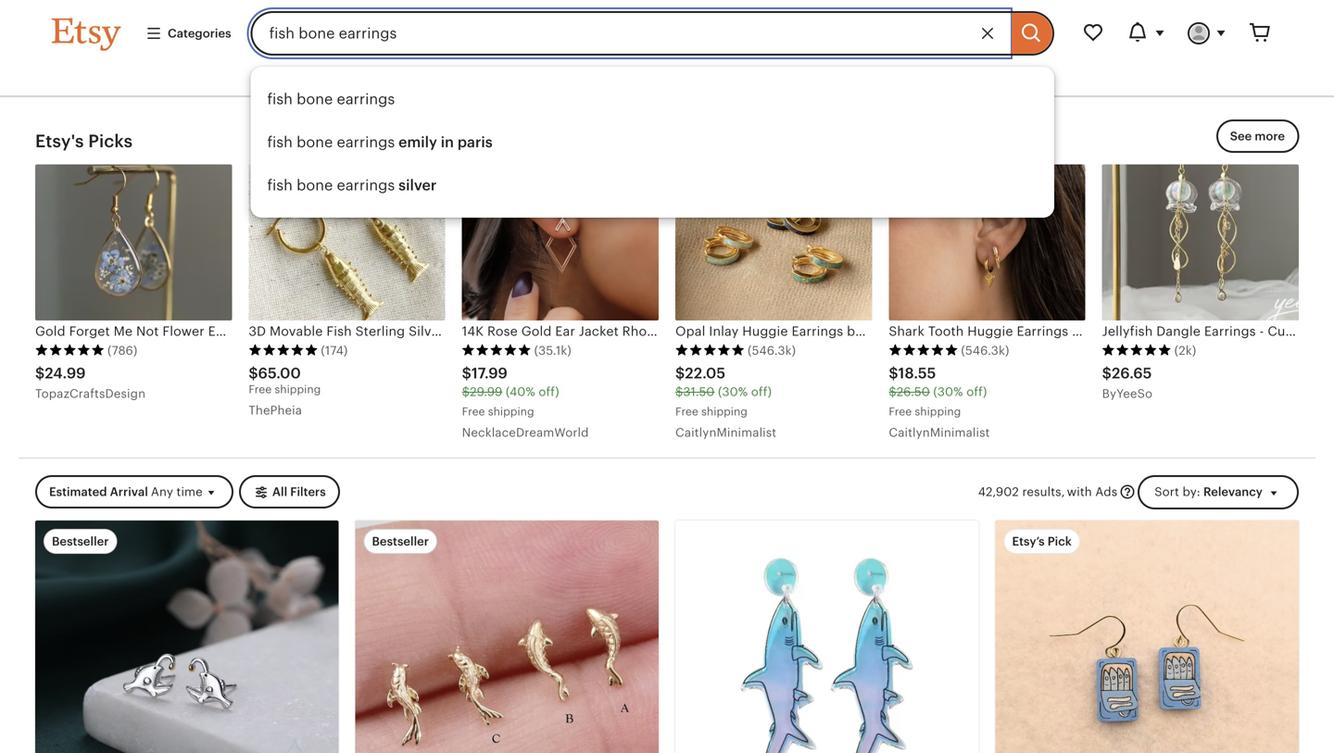 Task type: locate. For each thing, give the bounding box(es) containing it.
5 out of 5 stars image up 24.99
[[35, 344, 105, 357]]

$ 65.00 free shipping thepheia
[[249, 365, 321, 417]]

picks
[[88, 131, 133, 151]]

off) for 17.99
[[539, 385, 559, 399]]

1 horizontal spatial (30%
[[933, 385, 963, 399]]

(30% for 18.55
[[933, 385, 963, 399]]

(30% right 26.50
[[933, 385, 963, 399]]

3 bone from the top
[[297, 177, 333, 193]]

bestseller
[[52, 534, 109, 548], [372, 534, 429, 548]]

$ 17.99 $ 29.99 (40% off) free shipping necklacedreamworld
[[462, 365, 589, 439]]

list box containing fish bone earrings
[[251, 67, 1054, 218]]

(30%
[[718, 385, 748, 399], [933, 385, 963, 399]]

shipping inside $ 17.99 $ 29.99 (40% off) free shipping necklacedreamworld
[[488, 405, 534, 418]]

(546.3k) up '$ 22.05 $ 31.50 (30% off) free shipping caitlynminimalist'
[[748, 344, 796, 358]]

None search field
[[251, 11, 1054, 218]]

off)
[[539, 385, 559, 399], [751, 385, 772, 399], [966, 385, 987, 399]]

$
[[35, 365, 45, 382], [249, 365, 258, 382], [462, 365, 472, 382], [675, 365, 685, 382], [889, 365, 898, 382], [1102, 365, 1112, 382], [462, 385, 470, 399], [675, 385, 683, 399], [889, 385, 897, 399]]

any
[[151, 485, 173, 499]]

1 earrings from the top
[[337, 91, 395, 107]]

5 out of 5 stars image for 65.00
[[249, 344, 318, 357]]

free down 31.50
[[675, 405, 698, 418]]

1 horizontal spatial product video element
[[675, 521, 979, 753]]

off) inside $ 17.99 $ 29.99 (40% off) free shipping necklacedreamworld
[[539, 385, 559, 399]]

5 out of 5 stars image for 22.05
[[675, 344, 745, 357]]

shipping down 65.00
[[275, 383, 321, 396]]

(30% inside $ 18.55 $ 26.50 (30% off) free shipping caitlynminimalist
[[933, 385, 963, 399]]

5 out of 5 stars image up 65.00
[[249, 344, 318, 357]]

1 horizontal spatial bestseller
[[372, 534, 429, 548]]

off) for 22.05
[[751, 385, 772, 399]]

2 vertical spatial earrings
[[337, 177, 395, 193]]

3 5 out of 5 stars image from the left
[[462, 344, 531, 357]]

1 caitlynminimalist from the left
[[675, 425, 777, 439]]

off) inside '$ 22.05 $ 31.50 (30% off) free shipping caitlynminimalist'
[[751, 385, 772, 399]]

5 out of 5 stars image up 22.05
[[675, 344, 745, 357]]

5 out of 5 stars image up 17.99 on the left of page
[[462, 344, 531, 357]]

1 bestseller from the left
[[52, 534, 109, 548]]

free inside '$ 22.05 $ 31.50 (30% off) free shipping caitlynminimalist'
[[675, 405, 698, 418]]

1 product video element from the left
[[355, 521, 659, 753]]

fish bone earrings silver
[[267, 177, 437, 193]]

$ inside $ 26.65 byyeeso
[[1102, 365, 1112, 382]]

(40%
[[506, 385, 535, 399]]

bone down 'fish bone earrings emily in paris' on the left top of page
[[297, 177, 333, 193]]

estimated
[[49, 485, 107, 499]]

1 vertical spatial fish
[[267, 134, 293, 150]]

2 5 out of 5 stars image from the left
[[249, 344, 318, 357]]

list box inside banner
[[251, 67, 1054, 218]]

(546.3k)
[[748, 344, 796, 358], [961, 344, 1009, 358]]

5 out of 5 stars image up 26.65
[[1102, 344, 1172, 357]]

free down 65.00
[[249, 383, 272, 396]]

silver
[[399, 177, 437, 193]]

1 off) from the left
[[539, 385, 559, 399]]

bone
[[297, 91, 333, 107], [297, 134, 333, 150], [297, 177, 333, 193]]

product video element
[[355, 521, 659, 753], [675, 521, 979, 753]]

$ for 65.00
[[249, 365, 258, 382]]

1 fish from the top
[[267, 91, 293, 107]]

free for 17.99
[[462, 405, 485, 418]]

42,902
[[978, 485, 1019, 499]]

bone for fish bone earrings silver
[[297, 177, 333, 193]]

free down 26.50
[[889, 405, 912, 418]]

shipping for 18.55
[[915, 405, 961, 418]]

free inside $ 17.99 $ 29.99 (40% off) free shipping necklacedreamworld
[[462, 405, 485, 418]]

5 out of 5 stars image
[[35, 344, 105, 357], [249, 344, 318, 357], [462, 344, 531, 357], [675, 344, 745, 357], [889, 344, 958, 357], [1102, 344, 1172, 357]]

earrings up 'fish bone earrings emily in paris' on the left top of page
[[337, 91, 395, 107]]

3 off) from the left
[[966, 385, 987, 399]]

menu bar
[[19, 56, 1316, 97]]

1 horizontal spatial caitlynminimalist
[[889, 425, 990, 439]]

off) right 31.50
[[751, 385, 772, 399]]

etsy's
[[1012, 534, 1045, 548]]

$ for 17.99
[[462, 365, 472, 382]]

all filters
[[272, 485, 326, 499]]

caitlynminimalist down 31.50
[[675, 425, 777, 439]]

$ inside $ 65.00 free shipping thepheia
[[249, 365, 258, 382]]

1 (546.3k) from the left
[[748, 344, 796, 358]]

0 vertical spatial fish
[[267, 91, 293, 107]]

0 vertical spatial bone
[[297, 91, 333, 107]]

0 horizontal spatial (546.3k)
[[748, 344, 796, 358]]

free down the 29.99
[[462, 405, 485, 418]]

2 product video element from the left
[[675, 521, 979, 753]]

3 fish from the top
[[267, 177, 293, 193]]

2 (30% from the left
[[933, 385, 963, 399]]

arrival
[[110, 485, 148, 499]]

0 horizontal spatial bestseller
[[52, 534, 109, 548]]

0 vertical spatial earrings
[[337, 91, 395, 107]]

2 fish from the top
[[267, 134, 293, 150]]

2 off) from the left
[[751, 385, 772, 399]]

all
[[272, 485, 287, 499]]

sardines packed in a tin in blue image
[[995, 521, 1299, 753]]

1 vertical spatial bone
[[297, 134, 333, 150]]

bone for fish bone earrings
[[297, 91, 333, 107]]

1 horizontal spatial off)
[[751, 385, 772, 399]]

off) inside $ 18.55 $ 26.50 (30% off) free shipping caitlynminimalist
[[966, 385, 987, 399]]

shipping down 26.50
[[915, 405, 961, 418]]

1 horizontal spatial (546.3k)
[[961, 344, 1009, 358]]

bone for fish bone earrings emily in paris
[[297, 134, 333, 150]]

0 horizontal spatial caitlynminimalist
[[675, 425, 777, 439]]

2 horizontal spatial off)
[[966, 385, 987, 399]]

free
[[249, 383, 272, 396], [462, 405, 485, 418], [675, 405, 698, 418], [889, 405, 912, 418]]

2 vertical spatial fish
[[267, 177, 293, 193]]

65.00
[[258, 365, 301, 382]]

24.99
[[45, 365, 86, 382]]

5 out of 5 stars image up 18.55
[[889, 344, 958, 357]]

free for 22.05
[[675, 405, 698, 418]]

shipping
[[275, 383, 321, 396], [488, 405, 534, 418], [701, 405, 748, 418], [915, 405, 961, 418]]

3d movable fish sterling silver earring, silver fish earring, 925 sterling silver, fish lover, fish lover gift image
[[249, 164, 445, 321]]

caitlynminimalist down 26.50
[[889, 425, 990, 439]]

0 horizontal spatial bestseller link
[[35, 521, 339, 753]]

shipping for 22.05
[[701, 405, 748, 418]]

categories button
[[132, 17, 245, 50]]

opal inlay huggie earrings by caitlyn minimalist • fire opal hoop earrings • dainty blue & green gemstone earrings • gift for her • er212 image
[[675, 164, 872, 321]]

paris
[[458, 134, 493, 150]]

0 horizontal spatial (30%
[[718, 385, 748, 399]]

5 out of 5 stars image for 18.55
[[889, 344, 958, 357]]

shipping inside '$ 22.05 $ 31.50 (30% off) free shipping caitlynminimalist'
[[701, 405, 748, 418]]

gold forget me not flower earrings, dangle drop earrings, real pressed flower earrings, handmade floral earrings for women, birthday gift image
[[35, 164, 232, 321]]

1 bestseller link from the left
[[35, 521, 339, 753]]

(546.3k) for 18.55
[[961, 344, 1009, 358]]

0 horizontal spatial product video element
[[355, 521, 659, 753]]

1 (30% from the left
[[718, 385, 748, 399]]

results,
[[1022, 485, 1065, 499]]

26.65
[[1112, 365, 1152, 382]]

emily
[[399, 134, 437, 150]]

(30% for 22.05
[[718, 385, 748, 399]]

3 earrings from the top
[[337, 177, 395, 193]]

1 bone from the top
[[297, 91, 333, 107]]

18.55
[[898, 365, 936, 382]]

$ for 24.99
[[35, 365, 45, 382]]

sort
[[1155, 485, 1179, 499]]

caitlynminimalist
[[675, 425, 777, 439], [889, 425, 990, 439]]

Search for anything text field
[[251, 11, 1009, 56]]

earrings for emily in paris
[[337, 134, 395, 150]]

see more
[[1230, 129, 1285, 143]]

2 bone from the top
[[297, 134, 333, 150]]

6 5 out of 5 stars image from the left
[[1102, 344, 1172, 357]]

fish
[[267, 91, 293, 107], [267, 134, 293, 150], [267, 177, 293, 193]]

shipping down (40%
[[488, 405, 534, 418]]

0 horizontal spatial off)
[[539, 385, 559, 399]]

shipping inside $ 18.55 $ 26.50 (30% off) free shipping caitlynminimalist
[[915, 405, 961, 418]]

$ inside $ 24.99 topazcraftsdesign
[[35, 365, 45, 382]]

banner
[[19, 0, 1316, 218]]

2 earrings from the top
[[337, 134, 395, 150]]

2 vertical spatial bone
[[297, 177, 333, 193]]

(174)
[[321, 344, 348, 358]]

bestseller link
[[35, 521, 339, 753], [355, 521, 659, 753]]

5 5 out of 5 stars image from the left
[[889, 344, 958, 357]]

(546.3k) up $ 18.55 $ 26.50 (30% off) free shipping caitlynminimalist
[[961, 344, 1009, 358]]

(30% inside '$ 22.05 $ 31.50 (30% off) free shipping caitlynminimalist'
[[718, 385, 748, 399]]

bone up 'fish bone earrings emily in paris' on the left top of page
[[297, 91, 333, 107]]

1 vertical spatial earrings
[[337, 134, 395, 150]]

time
[[177, 485, 203, 499]]

2 (546.3k) from the left
[[961, 344, 1009, 358]]

earrings down 'fish bone earrings emily in paris' on the left top of page
[[337, 177, 395, 193]]

26.50
[[897, 385, 930, 399]]

shipping down 31.50
[[701, 405, 748, 418]]

bone down fish bone earrings
[[297, 134, 333, 150]]

4 5 out of 5 stars image from the left
[[675, 344, 745, 357]]

list box
[[251, 67, 1054, 218]]

earrings
[[337, 91, 395, 107], [337, 134, 395, 150], [337, 177, 395, 193]]

2 caitlynminimalist from the left
[[889, 425, 990, 439]]

earrings up fish bone earrings silver
[[337, 134, 395, 150]]

off) right (40%
[[539, 385, 559, 399]]

none search field containing fish bone earrings
[[251, 11, 1054, 218]]

(30% down 22.05
[[718, 385, 748, 399]]

(35.1k)
[[534, 344, 572, 358]]

14k rose gold ear jacket rhombus earrings, geometric earring, dainty pair earrings, special design earrings by neckacedreamworld image
[[462, 164, 659, 321]]

caitlynminimalist for 22.05
[[675, 425, 777, 439]]

all filters button
[[239, 475, 340, 509]]

1 horizontal spatial bestseller link
[[355, 521, 659, 753]]

free inside $ 18.55 $ 26.50 (30% off) free shipping caitlynminimalist
[[889, 405, 912, 418]]

see more button
[[1216, 120, 1299, 153]]

off) right 26.50
[[966, 385, 987, 399]]

filters
[[290, 485, 326, 499]]



Task type: vqa. For each thing, say whether or not it's contained in the screenshot.
26.65 at the right of the page
yes



Task type: describe. For each thing, give the bounding box(es) containing it.
$ 26.65 byyeeso
[[1102, 365, 1153, 401]]

$ 18.55 $ 26.50 (30% off) free shipping caitlynminimalist
[[889, 365, 990, 439]]

1 5 out of 5 stars image from the left
[[35, 344, 105, 357]]

necklacedreamworld
[[462, 425, 589, 439]]

31.50
[[683, 385, 715, 399]]

estimated arrival any time
[[49, 485, 203, 499]]

$ for 22.05
[[675, 365, 685, 382]]

$ 24.99 topazcraftsdesign
[[35, 365, 146, 401]]

fish for fish bone earrings
[[267, 91, 293, 107]]

etsy's picks
[[35, 131, 133, 151]]

14k solid gold koi fish cartilage earring tiny tragus stud helix conch piercing cute stud earring minimalist earrings flat back earring 20g image
[[355, 521, 659, 753]]

fish for fish bone earrings silver
[[267, 177, 293, 193]]

pick
[[1048, 534, 1072, 548]]

topazcraftsdesign
[[35, 387, 146, 401]]

$ for 26.65
[[1102, 365, 1112, 382]]

jellyfish dangle earrings - cute blue jellyfish earrings dangle - unique earrings - beach vibes earrings image
[[1102, 164, 1299, 321]]

see
[[1230, 129, 1252, 143]]

(546.3k) for 22.05
[[748, 344, 796, 358]]

shipping for 17.99
[[488, 405, 534, 418]]

with ads
[[1067, 485, 1118, 499]]

more
[[1255, 129, 1285, 143]]

anglerfish stud earrings in sterling silver, anglerfish earrings, fish earrings, silver fish stud, cute and quirky animal earrings image
[[35, 521, 339, 753]]

free inside $ 65.00 free shipping thepheia
[[249, 383, 272, 396]]

22.05
[[685, 365, 726, 382]]

product video element for shark acrylic earrings/fish quirky earrings image
[[675, 521, 979, 753]]

off) for 18.55
[[966, 385, 987, 399]]

2 bestseller from the left
[[372, 534, 429, 548]]

$ 22.05 $ 31.50 (30% off) free shipping caitlynminimalist
[[675, 365, 777, 439]]

shark acrylic earrings/fish quirky earrings image
[[675, 521, 979, 753]]

see more link
[[1216, 120, 1299, 153]]

by:
[[1183, 485, 1200, 499]]

$ for 18.55
[[889, 365, 898, 382]]

(2k)
[[1174, 344, 1196, 358]]

banner containing fish bone earrings
[[19, 0, 1316, 218]]

shark tooth huggie earrings by caitlyn minimalist • gold dangle drop earrings • boho hoop earrings • summer jewelry • gift for her • er365 image
[[889, 164, 1085, 321]]

etsy's pick
[[1012, 534, 1072, 548]]

fish bone earrings emily in paris
[[267, 134, 493, 150]]

free for 18.55
[[889, 405, 912, 418]]

29.99
[[470, 385, 502, 399]]

categories
[[168, 26, 231, 40]]

product video element for 14k solid gold koi fish cartilage earring tiny tragus stud helix conch piercing cute stud earring minimalist earrings flat back earring 20g image
[[355, 521, 659, 753]]

byyeeso
[[1102, 387, 1153, 401]]

with
[[1067, 485, 1092, 499]]

sort by: relevancy
[[1155, 485, 1263, 499]]

fish bone earrings
[[267, 91, 395, 107]]

shipping inside $ 65.00 free shipping thepheia
[[275, 383, 321, 396]]

earrings for silver
[[337, 177, 395, 193]]

2 bestseller link from the left
[[355, 521, 659, 753]]

in
[[441, 134, 454, 150]]

42,902 results,
[[978, 485, 1065, 499]]

relevancy
[[1203, 485, 1263, 499]]

etsy's pick link
[[995, 521, 1299, 753]]

(786)
[[107, 344, 137, 358]]

none search field inside banner
[[251, 11, 1054, 218]]

thepheia
[[249, 403, 302, 417]]

ads
[[1095, 485, 1118, 499]]

5 out of 5 stars image for 17.99
[[462, 344, 531, 357]]

caitlynminimalist for 18.55
[[889, 425, 990, 439]]

fish for fish bone earrings emily in paris
[[267, 134, 293, 150]]

17.99
[[472, 365, 508, 382]]

etsy's
[[35, 131, 84, 151]]



